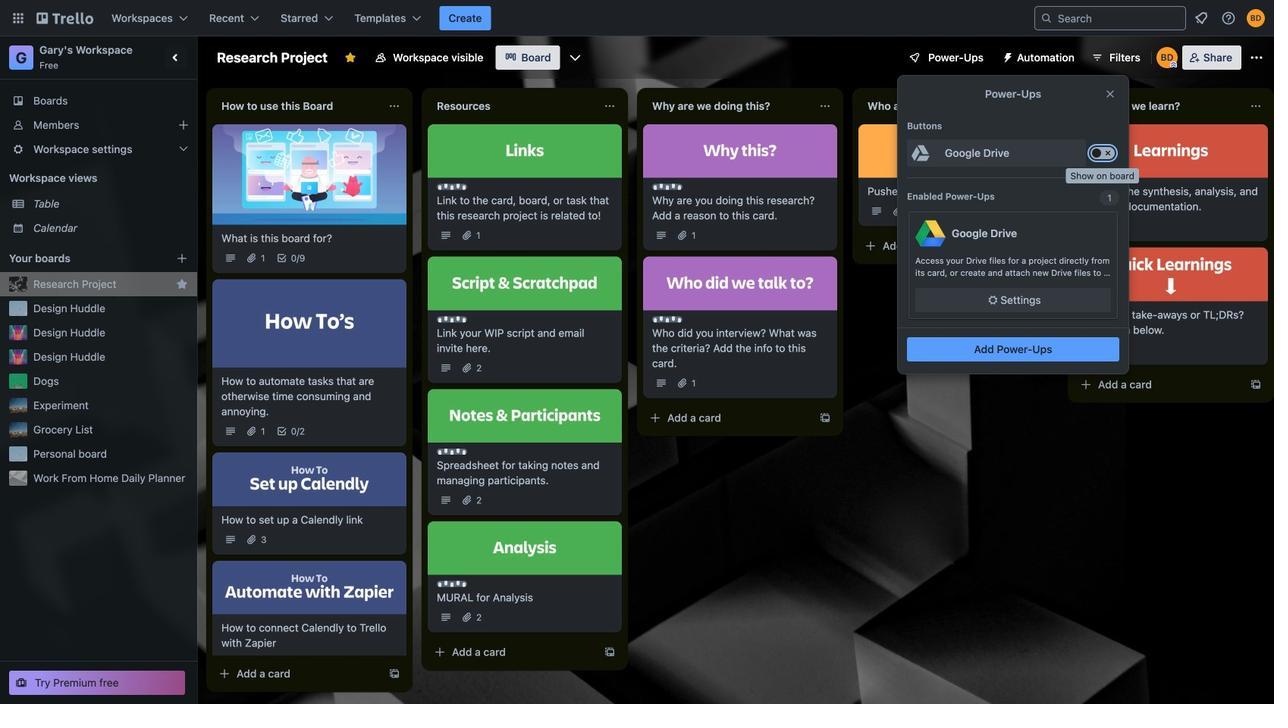 Task type: locate. For each thing, give the bounding box(es) containing it.
0 vertical spatial create from template… image
[[1250, 379, 1262, 391]]

1 vertical spatial barb dwyer (barbdwyer3) image
[[1156, 47, 1178, 68]]

open information menu image
[[1221, 11, 1236, 26]]

0 horizontal spatial create from template… image
[[604, 647, 616, 659]]

show menu image
[[1249, 50, 1264, 65]]

create from template… image
[[1250, 379, 1262, 391], [388, 668, 400, 680]]

starred icon image
[[176, 278, 188, 290]]

0 horizontal spatial barb dwyer (barbdwyer3) image
[[1156, 47, 1178, 68]]

create from template… image
[[819, 412, 831, 424], [604, 647, 616, 659]]

primary element
[[0, 0, 1274, 36]]

0 vertical spatial barb dwyer (barbdwyer3) image
[[1247, 9, 1265, 27]]

0 vertical spatial create from template… image
[[819, 412, 831, 424]]

1 horizontal spatial barb dwyer (barbdwyer3) image
[[1247, 9, 1265, 27]]

barb dwyer (barbdwyer3) image down search field
[[1156, 47, 1178, 68]]

back to home image
[[36, 6, 93, 30]]

barb dwyer (barbdwyer3) image right 'open information menu' icon
[[1247, 9, 1265, 27]]

your boards with 9 items element
[[9, 250, 153, 268]]

color: black, title: "needs personalization" element
[[437, 184, 467, 190], [652, 184, 683, 190], [437, 316, 467, 323], [652, 316, 683, 323], [437, 449, 467, 455], [437, 581, 467, 587]]

tooltip
[[1066, 168, 1139, 184]]

customize views image
[[568, 50, 583, 65]]

this member is an admin of this board. image
[[1170, 61, 1177, 68]]

None text field
[[858, 94, 1028, 118], [1074, 94, 1244, 118], [858, 94, 1028, 118], [1074, 94, 1244, 118]]

sm image
[[985, 293, 1001, 308]]

1 vertical spatial create from template… image
[[388, 668, 400, 680]]

0 horizontal spatial create from template… image
[[388, 668, 400, 680]]

barb dwyer (barbdwyer3) image
[[1247, 9, 1265, 27], [1156, 47, 1178, 68]]

star or unstar board image
[[344, 52, 356, 64]]

None text field
[[212, 94, 382, 118], [428, 94, 598, 118], [643, 94, 813, 118], [212, 94, 382, 118], [428, 94, 598, 118], [643, 94, 813, 118]]



Task type: describe. For each thing, give the bounding box(es) containing it.
close popover image
[[1104, 88, 1116, 100]]

0 notifications image
[[1192, 9, 1210, 27]]

Search field
[[1053, 8, 1185, 29]]

Board name text field
[[209, 46, 335, 70]]

add board image
[[176, 253, 188, 265]]

workspace navigation collapse icon image
[[165, 47, 187, 68]]

1 vertical spatial create from template… image
[[604, 647, 616, 659]]

1 horizontal spatial create from template… image
[[1250, 379, 1262, 391]]

sm image
[[996, 46, 1017, 67]]

search image
[[1041, 12, 1053, 24]]

1 horizontal spatial create from template… image
[[819, 412, 831, 424]]



Task type: vqa. For each thing, say whether or not it's contained in the screenshot.
Add board image
yes



